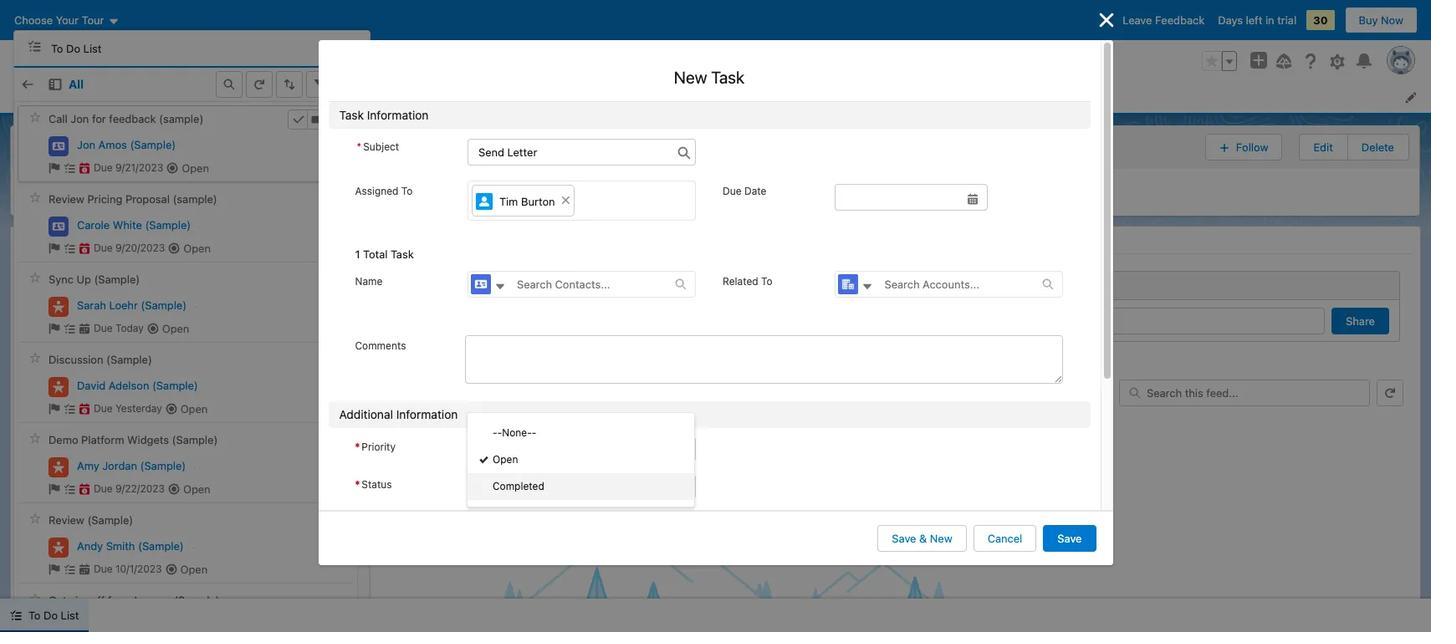Task type: describe. For each thing, give the bounding box(es) containing it.
contacts list item
[[324, 82, 412, 113]]

* for open
[[355, 478, 360, 491]]

opportunities link
[[412, 82, 502, 113]]

accounts image
[[839, 275, 859, 295]]

do inside button
[[44, 609, 58, 623]]

3 - from the left
[[532, 427, 537, 439]]

9/20/2023
[[115, 242, 165, 254]]

text error image for amy jordan (sample)
[[79, 484, 90, 495]]

additional
[[339, 407, 393, 422]]

--none--
[[493, 427, 537, 439]]

all
[[69, 77, 84, 91]]

sort by:
[[28, 365, 65, 378]]

discussion inside event discussion (sample)
[[58, 143, 136, 161]]

now
[[1382, 13, 1404, 27]]

opportunities
[[422, 91, 491, 104]]

due 10/1/2023
[[94, 563, 162, 576]]

list inside to do list button
[[61, 609, 79, 623]]

sync up (sample) link
[[49, 273, 140, 287]]

get
[[49, 595, 67, 608]]

list for home "link"
[[11, 169, 1420, 215]]

post link
[[32, 272, 79, 299]]

inverse image
[[1097, 10, 1117, 30]]

from
[[108, 595, 131, 608]]

review for review pricing proposal (sample)
[[49, 193, 84, 206]]

sync
[[49, 273, 74, 287]]

event discussion (sample)
[[58, 131, 206, 161]]

details link
[[150, 233, 218, 253]]

dashboards
[[690, 91, 751, 104]]

due 9/21/2023
[[94, 162, 163, 174]]

review pricing proposal (sample) element
[[18, 185, 354, 262]]

carole white (sample) link
[[77, 218, 191, 232]]

accounts
[[245, 91, 293, 104]]

save for save
[[1058, 532, 1082, 546]]

days
[[1219, 13, 1244, 27]]

due today
[[94, 322, 144, 335]]

reports list item
[[783, 82, 864, 113]]

555-
[[144, 193, 171, 207]]

chatter link
[[311, 233, 387, 253]]

all button
[[41, 71, 85, 98]]

open for amy jordan (sample)
[[183, 483, 211, 496]]

loehr
[[109, 298, 138, 312]]

text error image for carole white (sample)
[[79, 243, 90, 254]]

save & new
[[892, 532, 953, 546]]

status
[[362, 478, 392, 491]]

carole white (sample)
[[77, 218, 191, 231]]

david adelson (sample) link
[[77, 379, 198, 393]]

accounts list item
[[235, 82, 324, 113]]

10/1/2023
[[115, 563, 162, 576]]

end
[[482, 179, 500, 191]]

start 9/28/2023, 8:00 am
[[313, 179, 422, 207]]

feedback
[[1156, 13, 1205, 27]]

due date
[[723, 185, 767, 197]]

open inside popup button
[[480, 481, 508, 494]]

text default image inside demo platform widgets (sample) element
[[168, 484, 180, 495]]

yesterday
[[115, 403, 162, 415]]

leanne
[[134, 595, 171, 608]]

(sample) inside event discussion (sample)
[[140, 143, 206, 161]]

related to
[[723, 275, 773, 288]]

open for jon amos (sample)
[[182, 161, 209, 175]]

subject
[[363, 141, 399, 153]]

burton
[[521, 195, 555, 208]]

leads
[[173, 91, 203, 104]]

Name text field
[[507, 272, 675, 297]]

30
[[1314, 13, 1329, 27]]

list for the leave feedback link
[[113, 82, 1432, 113]]

open for sarah loehr (sample)
[[162, 322, 189, 335]]

quotes list item
[[864, 82, 943, 113]]

2 vertical spatial task
[[391, 248, 414, 261]]

to do list for text default image inside the to do list button
[[28, 609, 79, 623]]

sarah
[[77, 298, 106, 312]]

--none-- link
[[468, 420, 695, 447]]

8:00
[[376, 193, 401, 207]]

post
[[42, 278, 68, 292]]

save for save & new
[[892, 532, 917, 546]]

due left "date"
[[723, 185, 742, 197]]

review for review (sample)
[[49, 514, 84, 528]]

white
[[113, 218, 142, 231]]

sort
[[28, 365, 48, 378]]

for
[[92, 113, 106, 126]]

location
[[24, 179, 65, 191]]

(sample) inside call jon for feedback (sample) link
[[159, 113, 204, 126]]

andy
[[77, 539, 103, 553]]

0 horizontal spatial new
[[674, 68, 707, 87]]

new inside button
[[930, 532, 953, 546]]

open for david adelson (sample)
[[181, 402, 208, 416]]

call:
[[90, 193, 114, 207]]

(sample) inside 'element'
[[145, 218, 191, 231]]

open button
[[468, 474, 696, 499]]

opportunities list item
[[412, 82, 523, 113]]

home
[[123, 91, 153, 104]]

poll link
[[79, 272, 120, 299]]

text error image for jon amos (sample)
[[79, 162, 90, 174]]

new task
[[674, 68, 745, 87]]

0 horizontal spatial task
[[339, 108, 364, 122]]

due 9/22/2023
[[94, 483, 165, 495]]

0 vertical spatial group
[[1203, 51, 1238, 71]]

completed link
[[468, 474, 695, 500]]

high
[[480, 443, 504, 457]]

delete button
[[1349, 135, 1408, 160]]

am for 9/28/2023, 9:00 am
[[573, 193, 591, 207]]

text error image for david adelson (sample)
[[79, 403, 90, 415]]

9/28/2023, for 9/28/2023, 9:00 am
[[482, 193, 542, 207]]

(sample) inside "link"
[[140, 459, 186, 472]]

dashboards link
[[680, 82, 761, 113]]

review pricing proposal (sample)
[[49, 193, 217, 206]]

am for 9/28/2023, 8:00 am
[[404, 193, 422, 207]]

open link
[[468, 447, 695, 474]]

buy
[[1359, 13, 1379, 27]]

conference
[[24, 193, 87, 207]]

trial
[[1278, 13, 1297, 27]]

9:00
[[545, 193, 570, 207]]

0 vertical spatial jon
[[71, 113, 89, 126]]

due for demo platform widgets (sample)
[[94, 483, 113, 495]]

reports
[[793, 91, 833, 104]]



Task type: vqa. For each thing, say whether or not it's contained in the screenshot.


Task type: locate. For each thing, give the bounding box(es) containing it.
2 horizontal spatial task
[[711, 68, 745, 87]]

contacts link
[[324, 82, 390, 113]]

None text field
[[836, 184, 989, 211]]

open up 0890;198204#
[[182, 161, 209, 175]]

open for carole white (sample)
[[184, 241, 211, 255]]

call jon for feedback (sample) element
[[18, 105, 354, 182]]

list down get
[[61, 609, 79, 623]]

calendar link
[[523, 82, 589, 113]]

in
[[1266, 13, 1275, 27]]

demo
[[49, 434, 78, 447]]

1 horizontal spatial 9/28/2023,
[[482, 193, 542, 207]]

call
[[49, 113, 68, 126]]

text error image down amy
[[79, 484, 90, 495]]

home link
[[113, 82, 163, 113]]

am right 9:00
[[573, 193, 591, 207]]

text error image down carole
[[79, 243, 90, 254]]

due down david
[[94, 403, 113, 415]]

due inside review pricing proposal (sample) 'element'
[[94, 242, 113, 254]]

due
[[94, 162, 113, 174], [723, 185, 742, 197], [94, 242, 113, 254], [94, 322, 113, 335], [94, 403, 113, 415], [94, 483, 113, 495], [94, 563, 113, 576]]

save inside button
[[892, 532, 917, 546]]

information for task information
[[367, 108, 429, 122]]

due for discussion (sample)
[[94, 403, 113, 415]]

1 horizontal spatial do
[[66, 42, 80, 55]]

task right total
[[391, 248, 414, 261]]

pricing
[[87, 193, 122, 206]]

demo platform widgets (sample) element
[[18, 426, 354, 503]]

1 text error image from the top
[[79, 162, 90, 174]]

accounts link
[[235, 82, 303, 113]]

discussion up david
[[49, 354, 103, 367]]

0 vertical spatial (sample)
[[159, 113, 204, 126]]

(sample) right 555-
[[173, 193, 217, 206]]

1 vertical spatial do
[[44, 609, 58, 623]]

* left subject
[[357, 141, 362, 153]]

0 horizontal spatial am
[[404, 193, 422, 207]]

quotes link
[[864, 82, 921, 113]]

group containing follow
[[1206, 132, 1410, 162]]

call jon for feedback (sample)
[[49, 113, 204, 126]]

task up dashboards
[[711, 68, 745, 87]]

open down high
[[480, 481, 508, 494]]

* subject
[[357, 141, 399, 153]]

cancel
[[988, 532, 1023, 546]]

2 text error image from the top
[[79, 484, 90, 495]]

text default image inside to do list link
[[28, 39, 41, 52]]

amos
[[98, 138, 127, 151]]

9/28/2023, for 9/28/2023, 8:00 am
[[313, 193, 372, 207]]

follow button
[[1206, 134, 1283, 160]]

1 save from the left
[[892, 532, 917, 546]]

* left status
[[355, 478, 360, 491]]

due for review pricing proposal (sample)
[[94, 242, 113, 254]]

save left '&'
[[892, 532, 917, 546]]

amy
[[77, 459, 99, 472]]

carole
[[77, 218, 110, 231]]

list up all
[[83, 42, 102, 55]]

1 vertical spatial (sample)
[[173, 193, 217, 206]]

save inside button
[[1058, 532, 1082, 546]]

open right today
[[162, 322, 189, 335]]

related
[[723, 275, 759, 288]]

save
[[892, 532, 917, 546], [1058, 532, 1082, 546]]

0 vertical spatial do
[[66, 42, 80, 55]]

group
[[1203, 51, 1238, 71], [1206, 132, 1410, 162]]

tim
[[500, 195, 518, 208]]

open inside call jon for feedback (sample) element
[[182, 161, 209, 175]]

do up all
[[66, 42, 80, 55]]

contacts image
[[471, 275, 491, 295]]

feedback
[[109, 113, 156, 126]]

0 horizontal spatial list
[[61, 609, 79, 623]]

0 horizontal spatial 9/28/2023,
[[313, 193, 372, 207]]

9/21/2023
[[115, 162, 163, 174]]

0 vertical spatial text error image
[[79, 403, 90, 415]]

text default image inside review (sample) element
[[165, 564, 177, 576]]

open inside discussion (sample) element
[[181, 402, 208, 416]]

list inside to do list link
[[83, 42, 102, 55]]

1 horizontal spatial task
[[391, 248, 414, 261]]

list
[[113, 82, 1432, 113], [11, 169, 1420, 215]]

due inside sync up (sample) element
[[94, 322, 113, 335]]

1 total task
[[355, 248, 414, 261]]

0 vertical spatial list
[[83, 42, 102, 55]]

information up subject
[[367, 108, 429, 122]]

name
[[355, 275, 383, 288]]

0 vertical spatial to do list
[[51, 42, 102, 55]]

open inside review pricing proposal (sample) 'element'
[[184, 241, 211, 255]]

2 am from the left
[[573, 193, 591, 207]]

am right 8:00
[[404, 193, 422, 207]]

platform
[[81, 434, 124, 447]]

1 vertical spatial *
[[355, 441, 360, 453]]

text default image inside all button
[[49, 77, 62, 91]]

Comments text field
[[466, 335, 1064, 384]]

1 vertical spatial review
[[49, 514, 84, 528]]

share button
[[1332, 308, 1390, 334]]

to do list dialog
[[13, 30, 371, 633]]

0 horizontal spatial do
[[44, 609, 58, 623]]

discussion inside discussion (sample) link
[[49, 354, 103, 367]]

none-
[[502, 427, 532, 439]]

due inside call jon for feedback (sample) element
[[94, 162, 113, 174]]

discussion (sample) link
[[49, 354, 152, 367]]

discussion down for
[[58, 143, 136, 161]]

leave feedback
[[1123, 13, 1205, 27]]

new right '&'
[[930, 532, 953, 546]]

due down carole
[[94, 242, 113, 254]]

am inside start 9/28/2023, 8:00 am
[[404, 193, 422, 207]]

do
[[66, 42, 80, 55], [44, 609, 58, 623]]

additional information
[[339, 407, 458, 422]]

text default image inside discussion (sample) element
[[64, 403, 75, 415]]

* left priority at the bottom left of page
[[355, 441, 360, 453]]

due inside discussion (sample) element
[[94, 403, 113, 415]]

open inside demo platform widgets (sample) element
[[183, 483, 211, 496]]

tim burton link
[[472, 185, 575, 216]]

forecasts
[[621, 91, 670, 104]]

Search this feed... search field
[[1120, 380, 1371, 406]]

save & new button
[[878, 526, 967, 552]]

task down the contacts
[[339, 108, 364, 122]]

information for additional information
[[396, 407, 458, 422]]

to do list down get
[[28, 609, 79, 623]]

2 vertical spatial *
[[355, 478, 360, 491]]

due for sync up (sample)
[[94, 322, 113, 335]]

1 vertical spatial list
[[61, 609, 79, 623]]

text error image down event at the left
[[79, 162, 90, 174]]

leave feedback link
[[1123, 13, 1205, 27]]

sync up (sample)
[[49, 273, 140, 287]]

am inside the end 9/28/2023, 9:00 am
[[573, 193, 591, 207]]

-
[[493, 427, 498, 439], [498, 427, 502, 439], [532, 427, 537, 439]]

open right yesterday
[[181, 402, 208, 416]]

smith
[[106, 539, 135, 553]]

tab list containing post
[[31, 271, 1401, 300]]

2 text error image from the top
[[79, 243, 90, 254]]

open inside sync up (sample) element
[[162, 322, 189, 335]]

0 vertical spatial text error image
[[79, 162, 90, 174]]

tim burton
[[500, 195, 555, 208]]

(sample)
[[159, 113, 204, 126], [173, 193, 217, 206]]

due for review (sample)
[[94, 563, 113, 576]]

poll
[[90, 278, 109, 292]]

9/28/2023, down start
[[313, 193, 372, 207]]

sync up (sample) element
[[18, 266, 354, 343]]

calendar
[[533, 91, 579, 104]]

andy smith (sample) link
[[77, 539, 184, 554]]

new up dashboards
[[674, 68, 707, 87]]

jon
[[71, 113, 89, 126], [77, 138, 95, 151]]

reports link
[[783, 82, 843, 113]]

0 vertical spatial list
[[113, 82, 1432, 113]]

edit
[[1314, 140, 1334, 154]]

review down location
[[49, 193, 84, 206]]

None text field
[[468, 139, 696, 166]]

0 horizontal spatial save
[[892, 532, 917, 546]]

0890;198204#
[[171, 193, 252, 207]]

due down andy
[[94, 563, 113, 576]]

discussion (sample)
[[49, 354, 152, 367]]

1 vertical spatial list
[[11, 169, 1420, 215]]

end 9/28/2023, 9:00 am
[[482, 179, 591, 207]]

chatter
[[324, 233, 373, 248]]

to do list
[[51, 42, 102, 55], [28, 609, 79, 623]]

1 9/28/2023, from the left
[[313, 193, 372, 207]]

to do list up all
[[51, 42, 102, 55]]

1 - from the left
[[493, 427, 498, 439]]

tab list
[[31, 271, 1401, 300]]

1 vertical spatial jon
[[77, 138, 95, 151]]

location conference call: 800-555-0890;198204#
[[24, 179, 252, 207]]

due down amy
[[94, 483, 113, 495]]

dashboards list item
[[680, 82, 783, 113]]

0 vertical spatial task
[[711, 68, 745, 87]]

&
[[920, 532, 927, 546]]

to do list inside dialog
[[51, 42, 102, 55]]

2 9/28/2023, from the left
[[482, 193, 542, 207]]

completed
[[493, 480, 545, 493]]

by:
[[50, 365, 65, 378]]

task information
[[339, 108, 429, 122]]

1 vertical spatial text error image
[[79, 243, 90, 254]]

1 vertical spatial text error image
[[79, 484, 90, 495]]

open down 0890;198204#
[[184, 241, 211, 255]]

open down --none--
[[493, 454, 518, 466]]

comments
[[355, 340, 406, 352]]

1 vertical spatial discussion
[[49, 354, 103, 367]]

calendar list item
[[523, 82, 611, 113]]

text default image inside review pricing proposal (sample) 'element'
[[49, 243, 60, 254]]

1 horizontal spatial list
[[83, 42, 102, 55]]

0 vertical spatial discussion
[[58, 143, 136, 161]]

meeting digest
[[34, 233, 126, 248]]

due for call jon for feedback (sample)
[[94, 162, 113, 174]]

to inside button
[[28, 609, 41, 623]]

open for andy smith (sample)
[[180, 563, 208, 576]]

sarah loehr (sample)
[[77, 298, 187, 312]]

1 review from the top
[[49, 193, 84, 206]]

800-
[[117, 193, 144, 207]]

to do list for text default image within the to do list link
[[51, 42, 102, 55]]

start
[[313, 179, 336, 191]]

david
[[77, 379, 106, 392]]

9/28/2023, down end
[[482, 193, 542, 207]]

jon left amos
[[77, 138, 95, 151]]

open inside review (sample) element
[[180, 563, 208, 576]]

1 vertical spatial information
[[396, 407, 458, 422]]

due down sarah
[[94, 322, 113, 335]]

0 vertical spatial *
[[357, 141, 362, 153]]

text error image
[[79, 403, 90, 415], [79, 484, 90, 495]]

text default image inside to do list button
[[10, 610, 22, 622]]

open right 10/1/2023
[[180, 563, 208, 576]]

1 horizontal spatial save
[[1058, 532, 1082, 546]]

1 vertical spatial task
[[339, 108, 364, 122]]

0 vertical spatial review
[[49, 193, 84, 206]]

discussion (sample) element
[[18, 346, 354, 423]]

1 text error image from the top
[[79, 403, 90, 415]]

review (sample) element
[[18, 507, 354, 584]]

2 - from the left
[[498, 427, 502, 439]]

1 horizontal spatial new
[[930, 532, 953, 546]]

review pricing proposal (sample) link
[[49, 193, 217, 206]]

2 save from the left
[[1058, 532, 1082, 546]]

text error image
[[79, 162, 90, 174], [79, 243, 90, 254]]

1
[[355, 248, 360, 261]]

list containing home
[[113, 82, 1432, 113]]

text error image down david
[[79, 403, 90, 415]]

buy now
[[1359, 13, 1404, 27]]

* for high
[[355, 441, 360, 453]]

9/28/2023, inside start 9/28/2023, 8:00 am
[[313, 193, 372, 207]]

1 vertical spatial to do list
[[28, 609, 79, 623]]

leads list item
[[163, 82, 235, 113]]

9/28/2023,
[[313, 193, 372, 207], [482, 193, 542, 207]]

0 vertical spatial new
[[674, 68, 707, 87]]

9/28/2023, inside the end 9/28/2023, 9:00 am
[[482, 193, 542, 207]]

(sample) inside review pricing proposal (sample) link
[[173, 193, 217, 206]]

(sample) down the leads
[[159, 113, 204, 126]]

to do list link
[[14, 31, 370, 67]]

0 vertical spatial information
[[367, 108, 429, 122]]

due down amos
[[94, 162, 113, 174]]

andy smith (sample)
[[77, 539, 184, 553]]

2 review from the top
[[49, 514, 84, 528]]

1 horizontal spatial am
[[573, 193, 591, 207]]

leave
[[1123, 13, 1153, 27]]

text default image inside call jon for feedback (sample) element
[[49, 162, 60, 174]]

jon left for
[[71, 113, 89, 126]]

new
[[674, 68, 707, 87], [930, 532, 953, 546]]

1 vertical spatial group
[[1206, 132, 1410, 162]]

sarah loehr (sample) link
[[77, 298, 187, 313]]

1 am from the left
[[404, 193, 422, 207]]

list containing conference call: 800-555-0890;198204#
[[11, 169, 1420, 215]]

assigned
[[355, 185, 399, 197]]

do inside dialog
[[66, 42, 80, 55]]

information right additional
[[396, 407, 458, 422]]

to do list inside button
[[28, 609, 79, 623]]

buy now button
[[1345, 7, 1418, 33]]

do down get
[[44, 609, 58, 623]]

due inside demo platform widgets (sample) element
[[94, 483, 113, 495]]

delete
[[1362, 140, 1395, 154]]

review inside 'element'
[[49, 193, 84, 206]]

text default image
[[49, 77, 62, 91], [64, 162, 75, 174], [167, 162, 178, 174], [64, 243, 75, 254], [168, 243, 180, 254], [1043, 278, 1055, 290], [49, 323, 60, 335], [64, 323, 75, 335], [49, 403, 60, 415], [165, 403, 177, 415], [49, 484, 60, 495], [64, 484, 75, 495], [49, 564, 60, 576], [64, 564, 75, 576], [79, 564, 90, 576]]

review up andy
[[49, 514, 84, 528]]

due inside review (sample) element
[[94, 563, 113, 576]]

save right cancel button
[[1058, 532, 1082, 546]]

meeting
[[34, 233, 84, 248]]

1 vertical spatial new
[[930, 532, 953, 546]]

to inside dialog
[[51, 42, 63, 55]]

text default image
[[28, 39, 41, 52], [49, 162, 60, 174], [49, 243, 60, 254], [675, 278, 687, 290], [495, 281, 506, 293], [862, 281, 874, 293], [79, 323, 90, 335], [147, 323, 159, 335], [64, 403, 75, 415], [168, 484, 180, 495], [165, 564, 177, 576], [10, 610, 22, 622]]

today
[[115, 322, 144, 335]]

open right 9/22/2023
[[183, 483, 211, 496]]

signoff
[[70, 595, 105, 608]]

get signoff from leanne (sample) link
[[49, 595, 220, 608]]

to do list button
[[0, 599, 89, 633]]

up
[[77, 273, 91, 287]]



